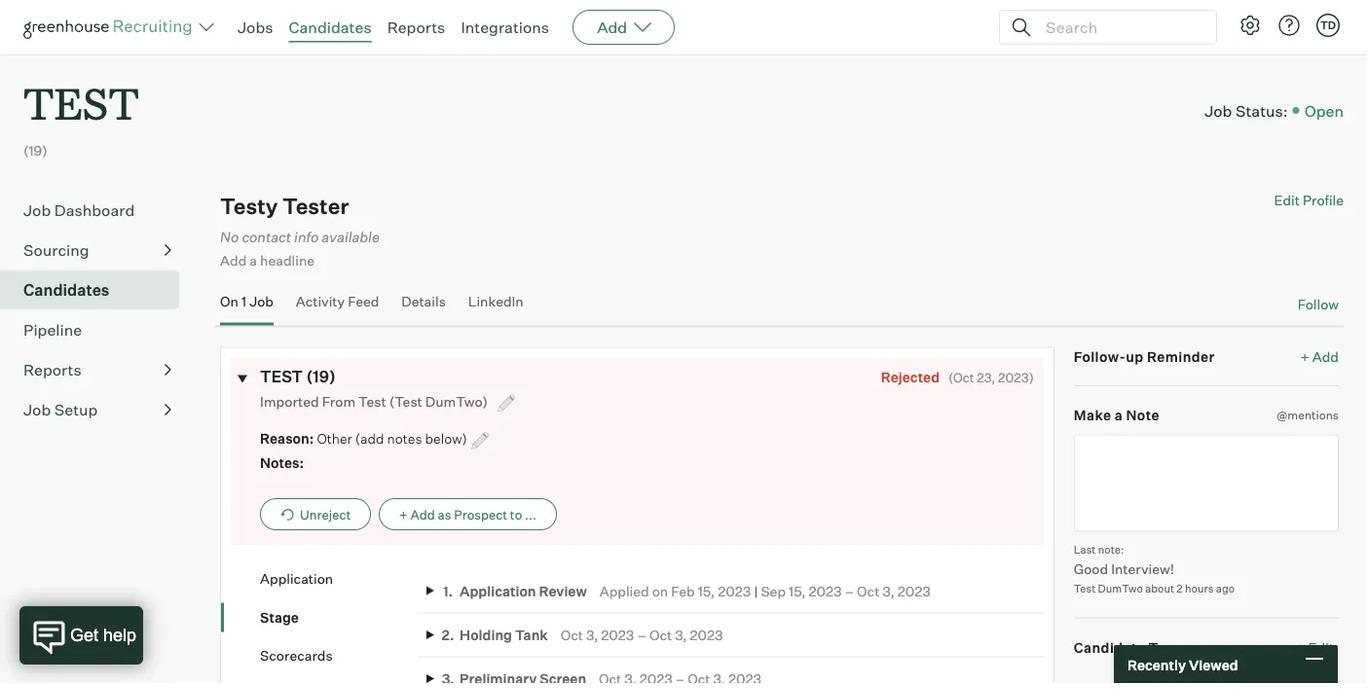 Task type: vqa. For each thing, say whether or not it's contained in the screenshot.
(Test
yes



Task type: describe. For each thing, give the bounding box(es) containing it.
sourcing
[[23, 241, 89, 260]]

below)
[[425, 430, 467, 447]]

td
[[1320, 19, 1336, 32]]

open
[[1304, 101, 1344, 120]]

add button
[[573, 10, 675, 45]]

activity feed link
[[296, 293, 379, 322]]

1 horizontal spatial 3,
[[675, 627, 687, 644]]

last note: good interview! test dumtwo               about 2 hours               ago
[[1074, 543, 1235, 595]]

up
[[1126, 348, 1144, 365]]

from
[[322, 393, 355, 410]]

test for test
[[23, 74, 139, 131]]

2 horizontal spatial oct
[[857, 583, 880, 600]]

status:
[[1236, 101, 1288, 120]]

1 vertical spatial reports link
[[23, 359, 171, 382]]

(oct
[[948, 369, 974, 385]]

other
[[317, 430, 352, 447]]

job dashboard link
[[23, 199, 171, 222]]

1 vertical spatial a
[[1115, 407, 1123, 424]]

jobs link
[[238, 18, 273, 37]]

reason: other (add notes below)
[[260, 430, 467, 447]]

feb
[[671, 583, 695, 600]]

tags
[[1149, 639, 1182, 656]]

follow-
[[1074, 348, 1126, 365]]

test inside last note: good interview! test dumtwo               about 2 hours               ago
[[1074, 582, 1096, 595]]

notes:
[[260, 455, 304, 472]]

pipeline
[[23, 321, 82, 340]]

greenhouse recruiting image
[[23, 16, 199, 39]]

imported
[[260, 393, 319, 410]]

td button
[[1313, 10, 1344, 41]]

linkedin link
[[468, 293, 524, 322]]

tank
[[515, 627, 548, 644]]

linkedin
[[468, 293, 524, 310]]

1
[[241, 293, 246, 310]]

job setup link
[[23, 398, 171, 422]]

test for test (19)
[[260, 367, 303, 386]]

notes
[[387, 430, 422, 447]]

0 horizontal spatial application
[[260, 570, 333, 587]]

headline
[[260, 252, 315, 269]]

candidate
[[1074, 639, 1145, 656]]

info
[[294, 228, 319, 246]]

candidate tags
[[1074, 639, 1182, 656]]

testy
[[220, 193, 278, 220]]

reason:
[[260, 430, 314, 447]]

ago
[[1216, 582, 1235, 595]]

scorecards link
[[260, 646, 417, 665]]

23,
[[977, 369, 995, 385]]

reminder
[[1147, 348, 1215, 365]]

0 vertical spatial –
[[845, 583, 854, 600]]

sep
[[761, 583, 786, 600]]

integrations
[[461, 18, 549, 37]]

integrations link
[[461, 18, 549, 37]]

test (19)
[[260, 367, 336, 386]]

1 vertical spatial candidates
[[23, 281, 109, 300]]

0 horizontal spatial 3,
[[586, 627, 598, 644]]

job status:
[[1205, 101, 1288, 120]]

available
[[322, 228, 380, 246]]

details link
[[401, 293, 446, 322]]

2.
[[442, 627, 454, 644]]

0 horizontal spatial edit
[[1274, 192, 1300, 209]]

a inside the testy tester no contact info available add a headline
[[250, 252, 257, 269]]

0 vertical spatial reports link
[[387, 18, 445, 37]]

imported from test (test dumtwo)
[[260, 393, 491, 410]]

|
[[754, 583, 758, 600]]

test link
[[23, 55, 139, 136]]

on
[[652, 583, 668, 600]]

0 horizontal spatial (19)
[[23, 142, 48, 159]]

0 horizontal spatial candidates link
[[23, 279, 171, 302]]

dumtwo
[[1098, 582, 1143, 595]]

+ add as prospect to ...
[[399, 507, 537, 522]]

activity
[[296, 293, 345, 310]]

note
[[1126, 407, 1160, 424]]

hours
[[1185, 582, 1214, 595]]

follow-up reminder
[[1074, 348, 1215, 365]]

2 15, from the left
[[789, 583, 806, 600]]

follow link
[[1298, 295, 1339, 314]]

on
[[220, 293, 239, 310]]

+ edit link
[[1291, 634, 1339, 661]]

+ add as prospect to ... button
[[379, 498, 557, 530]]

feed
[[348, 293, 379, 310]]

note:
[[1098, 543, 1124, 556]]

+ for + edit
[[1296, 639, 1305, 656]]

to
[[510, 507, 522, 522]]

sourcing link
[[23, 239, 171, 262]]

unreject
[[300, 507, 351, 522]]

(add
[[355, 430, 384, 447]]



Task type: locate. For each thing, give the bounding box(es) containing it.
rejected (oct 23, 2023)
[[881, 368, 1034, 385]]

Search text field
[[1041, 13, 1199, 41]]

1 vertical spatial test
[[260, 367, 303, 386]]

2. holding tank oct 3, 2023 – oct 3, 2023
[[442, 627, 723, 644]]

1 horizontal spatial 15,
[[789, 583, 806, 600]]

stage
[[260, 609, 299, 626]]

holding
[[460, 627, 512, 644]]

2 vertical spatial +
[[1296, 639, 1305, 656]]

job dashboard
[[23, 201, 135, 220]]

reports link left integrations in the left top of the page
[[387, 18, 445, 37]]

1 vertical spatial +
[[399, 507, 408, 522]]

1.
[[443, 583, 453, 600]]

0 vertical spatial +
[[1300, 348, 1309, 365]]

15, right sep
[[789, 583, 806, 600]]

3,
[[883, 583, 895, 600], [586, 627, 598, 644], [675, 627, 687, 644]]

(19) up from
[[306, 367, 336, 386]]

last
[[1074, 543, 1096, 556]]

job inside 'link'
[[23, 400, 51, 420]]

+ add link
[[1300, 347, 1339, 366]]

activity feed
[[296, 293, 379, 310]]

+ inside + edit link
[[1296, 639, 1305, 656]]

0 horizontal spatial test
[[23, 74, 139, 131]]

job for job status:
[[1205, 101, 1232, 120]]

+ inside + add as prospect to ... "button"
[[399, 507, 408, 522]]

viewed
[[1189, 657, 1238, 674]]

candidates right the jobs
[[289, 18, 372, 37]]

jobs
[[238, 18, 273, 37]]

1 horizontal spatial reports
[[387, 18, 445, 37]]

make
[[1074, 407, 1111, 424]]

– down applied
[[637, 627, 646, 644]]

reports left integrations in the left top of the page
[[387, 18, 445, 37]]

15, right 'feb'
[[698, 583, 715, 600]]

on 1 job link
[[220, 293, 274, 322]]

application link
[[260, 569, 417, 588]]

reports
[[387, 18, 445, 37], [23, 360, 82, 380]]

–
[[845, 583, 854, 600], [637, 627, 646, 644]]

oct right tank
[[561, 627, 583, 644]]

as
[[438, 507, 451, 522]]

reports inside 'link'
[[23, 360, 82, 380]]

0 horizontal spatial a
[[250, 252, 257, 269]]

dumtwo)
[[425, 393, 488, 410]]

1 vertical spatial –
[[637, 627, 646, 644]]

1 vertical spatial reports
[[23, 360, 82, 380]]

@mentions link
[[1277, 406, 1339, 425]]

reports down pipeline
[[23, 360, 82, 380]]

+ for + add
[[1300, 348, 1309, 365]]

good
[[1074, 560, 1108, 577]]

rejected
[[881, 368, 940, 385]]

profile
[[1303, 192, 1344, 209]]

0 horizontal spatial reports
[[23, 360, 82, 380]]

1 vertical spatial (19)
[[306, 367, 336, 386]]

applied
[[600, 583, 649, 600]]

1 horizontal spatial a
[[1115, 407, 1123, 424]]

job up sourcing
[[23, 201, 51, 220]]

reports link
[[387, 18, 445, 37], [23, 359, 171, 382]]

edit inside + edit link
[[1308, 639, 1334, 656]]

add inside popup button
[[597, 18, 627, 37]]

a down contact
[[250, 252, 257, 269]]

pipeline link
[[23, 319, 171, 342]]

application up holding
[[460, 583, 536, 600]]

None text field
[[1074, 435, 1339, 532]]

test down greenhouse recruiting image
[[23, 74, 139, 131]]

candidates
[[289, 18, 372, 37], [23, 281, 109, 300]]

reports link down pipeline link
[[23, 359, 171, 382]]

1 horizontal spatial oct
[[649, 627, 672, 644]]

job right the 1
[[249, 293, 274, 310]]

dashboard
[[54, 201, 135, 220]]

0 horizontal spatial reports link
[[23, 359, 171, 382]]

a
[[250, 252, 257, 269], [1115, 407, 1123, 424]]

job for job setup
[[23, 400, 51, 420]]

1 vertical spatial test
[[1074, 582, 1096, 595]]

1 horizontal spatial test
[[260, 367, 303, 386]]

0 vertical spatial candidates
[[289, 18, 372, 37]]

0 horizontal spatial –
[[637, 627, 646, 644]]

+ inside + add link
[[1300, 348, 1309, 365]]

prospect
[[454, 507, 507, 522]]

0 vertical spatial edit
[[1274, 192, 1300, 209]]

– right sep
[[845, 583, 854, 600]]

job setup
[[23, 400, 98, 420]]

+ edit
[[1296, 639, 1334, 656]]

follow
[[1298, 296, 1339, 313]]

about
[[1145, 582, 1174, 595]]

job for job dashboard
[[23, 201, 51, 220]]

+
[[1300, 348, 1309, 365], [399, 507, 408, 522], [1296, 639, 1305, 656]]

application up stage
[[260, 570, 333, 587]]

test down good
[[1074, 582, 1096, 595]]

0 vertical spatial (19)
[[23, 142, 48, 159]]

2023
[[718, 583, 751, 600], [809, 583, 842, 600], [898, 583, 931, 600], [601, 627, 634, 644], [690, 627, 723, 644]]

job left status:
[[1205, 101, 1232, 120]]

0 horizontal spatial oct
[[561, 627, 583, 644]]

no
[[220, 228, 239, 246]]

+ add
[[1300, 348, 1339, 365]]

add inside the testy tester no contact info available add a headline
[[220, 252, 247, 269]]

(19) down test link
[[23, 142, 48, 159]]

test
[[358, 393, 386, 410], [1074, 582, 1096, 595]]

a left note
[[1115, 407, 1123, 424]]

candidates link right the jobs
[[289, 18, 372, 37]]

1. application review applied on  feb 15, 2023 | sep 15, 2023 – oct 3, 2023
[[443, 583, 931, 600]]

setup
[[54, 400, 98, 420]]

1 vertical spatial edit
[[1308, 639, 1334, 656]]

oct right sep
[[857, 583, 880, 600]]

1 horizontal spatial edit
[[1308, 639, 1334, 656]]

2
[[1177, 582, 1183, 595]]

0 horizontal spatial test
[[358, 393, 386, 410]]

1 15, from the left
[[698, 583, 715, 600]]

recently viewed
[[1128, 657, 1238, 674]]

details
[[401, 293, 446, 310]]

on 1 job
[[220, 293, 274, 310]]

0 horizontal spatial candidates
[[23, 281, 109, 300]]

1 horizontal spatial candidates
[[289, 18, 372, 37]]

1 horizontal spatial application
[[460, 583, 536, 600]]

1 horizontal spatial (19)
[[306, 367, 336, 386]]

candidates link
[[289, 18, 372, 37], [23, 279, 171, 302]]

recently
[[1128, 657, 1186, 674]]

contact
[[242, 228, 291, 246]]

candidates down sourcing
[[23, 281, 109, 300]]

tester
[[282, 193, 349, 220]]

(19)
[[23, 142, 48, 159], [306, 367, 336, 386]]

job left the setup
[[23, 400, 51, 420]]

interview!
[[1111, 560, 1174, 577]]

1 horizontal spatial –
[[845, 583, 854, 600]]

candidates link down sourcing link
[[23, 279, 171, 302]]

0 horizontal spatial 15,
[[698, 583, 715, 600]]

add inside "button"
[[410, 507, 435, 522]]

1 horizontal spatial test
[[1074, 582, 1096, 595]]

edit profile link
[[1274, 192, 1344, 209]]

unreject button
[[260, 498, 371, 530]]

stage link
[[260, 608, 417, 627]]

0 vertical spatial test
[[358, 393, 386, 410]]

test left (test
[[358, 393, 386, 410]]

1 vertical spatial candidates link
[[23, 279, 171, 302]]

oct
[[857, 583, 880, 600], [561, 627, 583, 644], [649, 627, 672, 644]]

1 horizontal spatial candidates link
[[289, 18, 372, 37]]

oct down on
[[649, 627, 672, 644]]

...
[[525, 507, 537, 522]]

1 horizontal spatial reports link
[[387, 18, 445, 37]]

td button
[[1316, 14, 1340, 37]]

+ for + add as prospect to ...
[[399, 507, 408, 522]]

2023)
[[998, 369, 1034, 385]]

@mentions
[[1277, 408, 1339, 422]]

configure image
[[1239, 14, 1262, 37]]

0 vertical spatial a
[[250, 252, 257, 269]]

2 horizontal spatial 3,
[[883, 583, 895, 600]]

0 vertical spatial reports
[[387, 18, 445, 37]]

application
[[260, 570, 333, 587], [460, 583, 536, 600]]

test
[[23, 74, 139, 131], [260, 367, 303, 386]]

0 vertical spatial candidates link
[[289, 18, 372, 37]]

test up "imported"
[[260, 367, 303, 386]]

review
[[539, 583, 587, 600]]

0 vertical spatial test
[[23, 74, 139, 131]]



